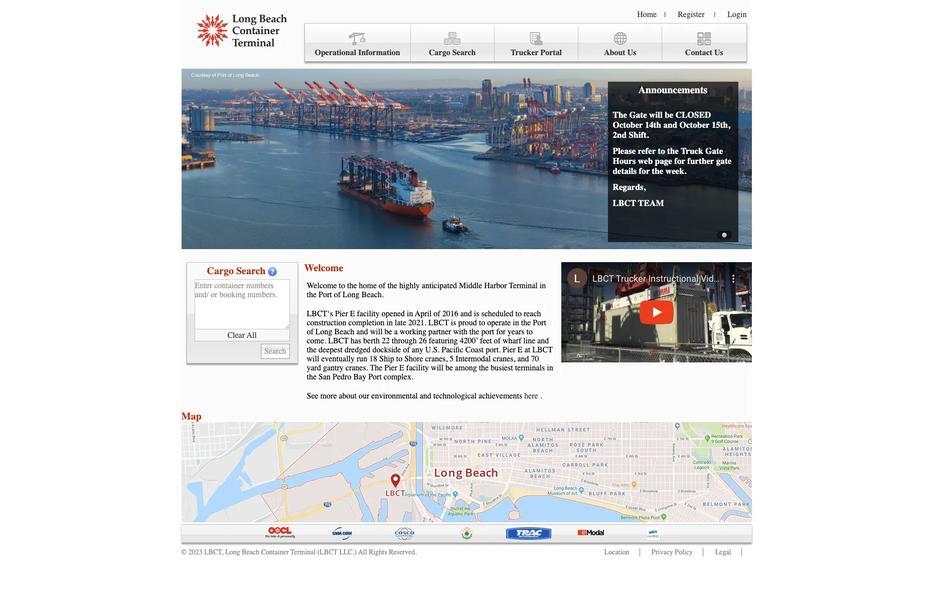 Task type: describe. For each thing, give the bounding box(es) containing it.
container
[[261, 549, 289, 557]]

terminals
[[515, 364, 545, 373]]

lbct,
[[204, 549, 224, 557]]

see
[[307, 392, 318, 401]]

search inside 'cargo search' link
[[453, 48, 476, 57]]

all inside button
[[247, 331, 257, 340]]

beach.
[[362, 291, 384, 300]]

team
[[638, 198, 664, 208]]

1 october from the left
[[613, 120, 643, 130]]

0 horizontal spatial search
[[236, 265, 266, 277]]

0 horizontal spatial pier
[[335, 310, 348, 319]]

further
[[688, 156, 714, 166]]

operational information link
[[305, 26, 411, 62]]

with
[[453, 328, 468, 337]]

login link
[[728, 10, 747, 19]]

here
[[525, 392, 538, 401]]

the up lbct's
[[307, 291, 317, 300]]

register link
[[678, 10, 705, 19]]

clear all
[[228, 331, 257, 340]]

rights
[[369, 549, 387, 557]]

completion
[[349, 319, 385, 328]]

1 | from the left
[[665, 11, 666, 19]]

cargo inside menu bar
[[429, 48, 451, 57]]

contact us
[[685, 48, 724, 57]]

pacific
[[442, 346, 464, 355]]

and right line
[[538, 337, 549, 346]]

week.
[[666, 166, 687, 176]]

a
[[394, 328, 398, 337]]

middle
[[459, 282, 482, 291]]

lbct up featuring
[[429, 319, 449, 328]]

and right 2016
[[461, 310, 472, 319]]

operational information
[[315, 48, 400, 57]]

to right years
[[527, 328, 533, 337]]

pedro
[[333, 373, 351, 382]]

about us
[[604, 48, 637, 57]]

of down lbct's
[[307, 328, 314, 337]]

featuring
[[429, 337, 458, 346]]

trucker
[[511, 48, 539, 57]]

gate inside please refer to the truck gate hours web page for further gate details for the week.
[[706, 146, 723, 156]]

wharf
[[503, 337, 522, 346]]

.
[[540, 392, 542, 401]]

©
[[181, 549, 187, 557]]

port.
[[486, 346, 501, 355]]

late
[[395, 319, 407, 328]]

welcome to the home of the highly anticipated middle harbor terminal in the port of long beach.
[[307, 282, 546, 300]]

busiest
[[491, 364, 513, 373]]

welcome for welcome to the home of the highly anticipated middle harbor terminal in the port of long beach.
[[307, 282, 337, 291]]

clear
[[228, 331, 245, 340]]

shift.
[[629, 130, 649, 140]]

please
[[613, 146, 636, 156]]

2016
[[442, 310, 459, 319]]

1 vertical spatial facility
[[406, 364, 429, 373]]

2 vertical spatial pier
[[385, 364, 397, 373]]

0 horizontal spatial cargo search
[[207, 265, 266, 277]]

to right ship at bottom
[[396, 355, 403, 364]]

70
[[531, 355, 539, 364]]

bay
[[354, 373, 366, 382]]

details
[[613, 166, 637, 176]]

more
[[320, 392, 337, 401]]

lbct's
[[307, 310, 333, 319]]

2 horizontal spatial port
[[533, 319, 547, 328]]

© 2023 lbct, long beach container terminal (lbct llc.) all rights reserved.
[[181, 549, 417, 557]]

shore
[[405, 355, 423, 364]]

the left week.
[[652, 166, 664, 176]]

location link
[[605, 549, 630, 557]]

dredged
[[345, 346, 371, 355]]

be inside the gate will be closed october 14th and october 15th, 2nd shift.
[[665, 110, 674, 120]]

menu bar containing operational information
[[304, 23, 747, 62]]

legal
[[715, 549, 731, 557]]

san
[[319, 373, 331, 382]]

years
[[508, 328, 525, 337]]

to inside please refer to the truck gate hours web page for further gate details for the week.
[[658, 146, 665, 156]]

working
[[400, 328, 427, 337]]

1 vertical spatial all
[[358, 549, 367, 557]]

us for about us
[[628, 48, 637, 57]]

operate
[[487, 319, 511, 328]]

14th and
[[645, 120, 678, 130]]

clear all button
[[194, 330, 290, 342]]

and left 'technological'
[[420, 392, 432, 401]]

lbct right at
[[533, 346, 553, 355]]

reach
[[524, 310, 541, 319]]

about
[[339, 392, 357, 401]]

1 horizontal spatial port
[[368, 373, 382, 382]]

dockside
[[373, 346, 401, 355]]

contact
[[685, 48, 713, 57]]

please refer to the truck gate hours web page for further gate details for the week.
[[613, 146, 732, 176]]

port
[[481, 328, 494, 337]]

0 vertical spatial e
[[350, 310, 355, 319]]

1 vertical spatial beach
[[242, 549, 259, 557]]

15th,
[[712, 120, 730, 130]]

in right late
[[407, 310, 413, 319]]

anticipated
[[422, 282, 457, 291]]

home link
[[637, 10, 657, 19]]

1 vertical spatial e
[[518, 346, 523, 355]]

through
[[392, 337, 417, 346]]

0 horizontal spatial long
[[225, 549, 240, 557]]

the left truck
[[668, 146, 679, 156]]

about us link
[[579, 26, 663, 62]]

1 cranes, from the left
[[425, 355, 448, 364]]

lbct down regards,​ on the right top of page
[[613, 198, 636, 208]]

2 | from the left
[[714, 11, 716, 19]]

the inside the gate will be closed october 14th and october 15th, 2nd shift.
[[613, 110, 627, 120]]

2nd
[[613, 130, 627, 140]]

our
[[359, 392, 370, 401]]

the up the yard
[[307, 346, 317, 355]]

deepest
[[319, 346, 343, 355]]

18
[[370, 355, 378, 364]]

u.s.
[[426, 346, 440, 355]]

policy
[[675, 549, 693, 557]]

4200'
[[460, 337, 478, 346]]

truck
[[681, 146, 704, 156]]

closed
[[676, 110, 711, 120]]

in right 70
[[547, 364, 553, 373]]

lbct left the has
[[328, 337, 349, 346]]

ship
[[380, 355, 394, 364]]

in inside 'welcome to the home of the highly anticipated middle harbor terminal in the port of long beach.'
[[540, 282, 546, 291]]

port inside 'welcome to the home of the highly anticipated middle harbor terminal in the port of long beach.'
[[319, 291, 332, 300]]

Enter container numbers and/ or booking numbers. text field
[[194, 280, 290, 330]]



Task type: locate. For each thing, give the bounding box(es) containing it.
gate
[[717, 156, 732, 166]]

the left highly
[[388, 282, 397, 291]]

1 us from the left
[[628, 48, 637, 57]]

pier right lbct's
[[335, 310, 348, 319]]

|
[[665, 11, 666, 19], [714, 11, 716, 19]]

1 horizontal spatial beach
[[335, 328, 355, 337]]

0 horizontal spatial all
[[247, 331, 257, 340]]

us
[[628, 48, 637, 57], [715, 48, 724, 57]]

e left at
[[518, 346, 523, 355]]

the
[[668, 146, 679, 156], [652, 166, 664, 176], [347, 282, 357, 291], [388, 282, 397, 291], [307, 291, 317, 300], [521, 319, 531, 328], [470, 328, 479, 337], [307, 346, 317, 355], [479, 364, 489, 373], [307, 373, 317, 382]]

welcome for welcome
[[304, 262, 343, 274]]

2 horizontal spatial long
[[343, 291, 360, 300]]

0 horizontal spatial cranes,
[[425, 355, 448, 364]]

0 vertical spatial port
[[319, 291, 332, 300]]

cranes, down wharf
[[493, 355, 516, 364]]

2 cranes, from the left
[[493, 355, 516, 364]]

terminal inside 'welcome to the home of the highly anticipated middle harbor terminal in the port of long beach.'
[[509, 282, 538, 291]]

for inside lbct's pier e facility opened in april of 2016 and is scheduled to reach construction completion in late 2021.  lbct is proud to operate in the port of long beach and will be a working partner with the port for years to come.  lbct has berth 22 through 26 featuring 4200' feet of wharf line and the deepest dredged dockside of any u.s. pacific coast port. pier e at lbct will eventually run 18 ship to shore cranes, 5 intermodal cranes, and 70 yard gantry cranes. the pier e facility will be among the busiest terminals in the san pedro bay port complex.
[[496, 328, 506, 337]]

regards,​
[[613, 182, 646, 192]]

lbct
[[613, 198, 636, 208], [429, 319, 449, 328], [328, 337, 349, 346], [533, 346, 553, 355]]

2021.
[[409, 319, 427, 328]]

terminal right harbor
[[509, 282, 538, 291]]

be
[[665, 110, 674, 120], [385, 328, 392, 337], [446, 364, 453, 373]]

1 horizontal spatial cranes,
[[493, 355, 516, 364]]

| right home
[[665, 11, 666, 19]]

all right 'llc.)'
[[358, 549, 367, 557]]

0 vertical spatial the
[[613, 110, 627, 120]]

1 vertical spatial pier
[[503, 346, 516, 355]]

0 vertical spatial gate
[[630, 110, 647, 120]]

privacy policy
[[652, 549, 693, 557]]

trucker portal
[[511, 48, 562, 57]]

location
[[605, 549, 630, 557]]

here link
[[525, 392, 538, 401]]

legal link
[[715, 549, 731, 557]]

port right bay
[[368, 373, 382, 382]]

construction
[[307, 319, 347, 328]]

in right operate
[[513, 319, 519, 328]]

2 vertical spatial e
[[400, 364, 404, 373]]

1 horizontal spatial e
[[400, 364, 404, 373]]

home
[[637, 10, 657, 19]]

0 horizontal spatial gate
[[630, 110, 647, 120]]

register
[[678, 10, 705, 19]]

1 horizontal spatial the
[[613, 110, 627, 120]]

map
[[181, 411, 202, 423]]

long right lbct,
[[225, 549, 240, 557]]

cargo
[[429, 48, 451, 57], [207, 265, 234, 277]]

cargo search
[[429, 48, 476, 57], [207, 265, 266, 277]]

1 vertical spatial search
[[236, 265, 266, 277]]

of right home
[[379, 282, 386, 291]]

privacy policy link
[[652, 549, 693, 557]]

2 horizontal spatial pier
[[503, 346, 516, 355]]

yard
[[307, 364, 321, 373]]

berth
[[363, 337, 380, 346]]

1 vertical spatial be
[[385, 328, 392, 337]]

2 vertical spatial be
[[446, 364, 453, 373]]

lbct's pier e facility opened in april of 2016 and is scheduled to reach construction completion in late 2021.  lbct is proud to operate in the port of long beach and will be a working partner with the port for years to come.  lbct has berth 22 through 26 featuring 4200' feet of wharf line and the deepest dredged dockside of any u.s. pacific coast port. pier e at lbct will eventually run 18 ship to shore cranes, 5 intermodal cranes, and 70 yard gantry cranes. the pier e facility will be among the busiest terminals in the san pedro bay port complex.
[[307, 310, 553, 382]]

1 horizontal spatial search
[[453, 48, 476, 57]]

is
[[474, 310, 480, 319], [451, 319, 456, 328]]

for
[[675, 156, 686, 166], [639, 166, 650, 176], [496, 328, 506, 337]]

1 vertical spatial port
[[533, 319, 547, 328]]

0 vertical spatial cargo search
[[429, 48, 476, 57]]

pier down dockside
[[385, 364, 397, 373]]

the right run
[[370, 364, 383, 373]]

long inside lbct's pier e facility opened in april of 2016 and is scheduled to reach construction completion in late 2021.  lbct is proud to operate in the port of long beach and will be a working partner with the port for years to come.  lbct has berth 22 through 26 featuring 4200' feet of wharf line and the deepest dredged dockside of any u.s. pacific coast port. pier e at lbct will eventually run 18 ship to shore cranes, 5 intermodal cranes, and 70 yard gantry cranes. the pier e facility will be among the busiest terminals in the san pedro bay port complex.
[[316, 328, 333, 337]]

home
[[359, 282, 377, 291]]

1 horizontal spatial october
[[680, 120, 710, 130]]

trucker portal link
[[495, 26, 579, 62]]

1 horizontal spatial long
[[316, 328, 333, 337]]

menu bar
[[304, 23, 747, 62]]

is left proud
[[451, 319, 456, 328]]

line
[[524, 337, 536, 346]]

1 vertical spatial terminal
[[291, 549, 316, 557]]

1 horizontal spatial facility
[[406, 364, 429, 373]]

privacy
[[652, 549, 673, 557]]

1 horizontal spatial |
[[714, 11, 716, 19]]

of up construction
[[334, 291, 341, 300]]

and left 70
[[518, 355, 529, 364]]

the up line
[[521, 319, 531, 328]]

for right details
[[639, 166, 650, 176]]

to right proud
[[479, 319, 485, 328]]

be left among
[[446, 364, 453, 373]]

long
[[343, 291, 360, 300], [316, 328, 333, 337], [225, 549, 240, 557]]

0 horizontal spatial port
[[319, 291, 332, 300]]

0 horizontal spatial terminal
[[291, 549, 316, 557]]

any
[[412, 346, 424, 355]]

2 vertical spatial long
[[225, 549, 240, 557]]

october up truck
[[680, 120, 710, 130]]

harbor
[[484, 282, 507, 291]]

achievements
[[479, 392, 523, 401]]

about
[[604, 48, 626, 57]]

cranes, left the 5
[[425, 355, 448, 364]]

to left 'reach'
[[516, 310, 522, 319]]

announcements
[[639, 84, 708, 96]]

will left a
[[370, 328, 383, 337]]

of left any
[[403, 346, 410, 355]]

1 horizontal spatial gate
[[706, 146, 723, 156]]

october up 'please'
[[613, 120, 643, 130]]

at
[[525, 346, 531, 355]]

see more about our environmental and technological achievements here .
[[307, 392, 542, 401]]

and
[[461, 310, 472, 319], [357, 328, 368, 337], [538, 337, 549, 346], [518, 355, 529, 364], [420, 392, 432, 401]]

the right among
[[479, 364, 489, 373]]

gate right truck
[[706, 146, 723, 156]]

1 horizontal spatial pier
[[385, 364, 397, 373]]

1 vertical spatial cargo
[[207, 265, 234, 277]]

long down lbct's
[[316, 328, 333, 337]]

terminal left (lbct
[[291, 549, 316, 557]]

0 vertical spatial facility
[[357, 310, 380, 319]]

0 horizontal spatial is
[[451, 319, 456, 328]]

to inside 'welcome to the home of the highly anticipated middle harbor terminal in the port of long beach.'
[[339, 282, 345, 291]]

information
[[358, 48, 400, 57]]

0 horizontal spatial beach
[[242, 549, 259, 557]]

hours
[[613, 156, 636, 166]]

None submit
[[261, 344, 290, 359]]

is left scheduled
[[474, 310, 480, 319]]

1 vertical spatial welcome
[[307, 282, 337, 291]]

beach left container
[[242, 549, 259, 557]]

the left san
[[307, 373, 317, 382]]

will down 'announcements'
[[649, 110, 663, 120]]

1 horizontal spatial be
[[446, 364, 453, 373]]

be left closed
[[665, 110, 674, 120]]

for right port
[[496, 328, 506, 337]]

to left home
[[339, 282, 345, 291]]

will down come.
[[307, 355, 319, 364]]

refer
[[638, 146, 656, 156]]

of right feet
[[494, 337, 501, 346]]

be left a
[[385, 328, 392, 337]]

1 horizontal spatial is
[[474, 310, 480, 319]]

reserved.
[[389, 549, 417, 557]]

0 vertical spatial long
[[343, 291, 360, 300]]

1 vertical spatial long
[[316, 328, 333, 337]]

us right contact on the top of the page
[[715, 48, 724, 57]]

beach up dredged
[[335, 328, 355, 337]]

has
[[351, 337, 361, 346]]

search
[[453, 48, 476, 57], [236, 265, 266, 277]]

1 horizontal spatial cargo
[[429, 48, 451, 57]]

1 horizontal spatial us
[[715, 48, 724, 57]]

0 horizontal spatial cargo
[[207, 265, 234, 277]]

1 horizontal spatial all
[[358, 549, 367, 557]]

in up 'reach'
[[540, 282, 546, 291]]

pier right port.
[[503, 346, 516, 355]]

0 vertical spatial cargo
[[429, 48, 451, 57]]

will left the 5
[[431, 364, 444, 373]]

0 vertical spatial terminal
[[509, 282, 538, 291]]

e up the has
[[350, 310, 355, 319]]

welcome inside 'welcome to the home of the highly anticipated middle harbor terminal in the port of long beach.'
[[307, 282, 337, 291]]

gate inside the gate will be closed october 14th and october 15th, 2nd shift.
[[630, 110, 647, 120]]

login
[[728, 10, 747, 19]]

to
[[658, 146, 665, 156], [339, 282, 345, 291], [516, 310, 522, 319], [479, 319, 485, 328], [527, 328, 533, 337], [396, 355, 403, 364]]

2023
[[189, 549, 203, 557]]

of left 2016
[[434, 310, 440, 319]]

0 vertical spatial be
[[665, 110, 674, 120]]

0 horizontal spatial e
[[350, 310, 355, 319]]

us for contact us
[[715, 48, 724, 57]]

beach
[[335, 328, 355, 337], [242, 549, 259, 557]]

1 horizontal spatial cargo search
[[429, 48, 476, 57]]

2 horizontal spatial e
[[518, 346, 523, 355]]

gantry
[[323, 364, 344, 373]]

facility down any
[[406, 364, 429, 373]]

us right about
[[628, 48, 637, 57]]

port up lbct's
[[319, 291, 332, 300]]

beach inside lbct's pier e facility opened in april of 2016 and is scheduled to reach construction completion in late 2021.  lbct is proud to operate in the port of long beach and will be a working partner with the port for years to come.  lbct has berth 22 through 26 featuring 4200' feet of wharf line and the deepest dredged dockside of any u.s. pacific coast port. pier e at lbct will eventually run 18 ship to shore cranes, 5 intermodal cranes, and 70 yard gantry cranes. the pier e facility will be among the busiest terminals in the san pedro bay port complex.
[[335, 328, 355, 337]]

2 vertical spatial port
[[368, 373, 382, 382]]

1 vertical spatial gate
[[706, 146, 723, 156]]

long left the beach.
[[343, 291, 360, 300]]

page
[[655, 156, 673, 166]]

long inside 'welcome to the home of the highly anticipated middle harbor terminal in the port of long beach.'
[[343, 291, 360, 300]]

e
[[350, 310, 355, 319], [518, 346, 523, 355], [400, 364, 404, 373]]

gate up "shift."
[[630, 110, 647, 120]]

cranes.
[[346, 364, 368, 373]]

in left late
[[387, 319, 393, 328]]

proud
[[458, 319, 477, 328]]

0 horizontal spatial facility
[[357, 310, 380, 319]]

lbct team
[[613, 198, 664, 208]]

0 vertical spatial search
[[453, 48, 476, 57]]

0 horizontal spatial for
[[496, 328, 506, 337]]

1 vertical spatial cargo search
[[207, 265, 266, 277]]

complex.
[[384, 373, 414, 382]]

highly
[[399, 282, 420, 291]]

1 vertical spatial the
[[370, 364, 383, 373]]

0 vertical spatial beach
[[335, 328, 355, 337]]

to right refer
[[658, 146, 665, 156]]

the left home
[[347, 282, 357, 291]]

0 vertical spatial pier
[[335, 310, 348, 319]]

2 october from the left
[[680, 120, 710, 130]]

llc.)
[[339, 549, 357, 557]]

0 vertical spatial welcome
[[304, 262, 343, 274]]

0 horizontal spatial be
[[385, 328, 392, 337]]

all right clear at the bottom
[[247, 331, 257, 340]]

for right page
[[675, 156, 686, 166]]

0 horizontal spatial us
[[628, 48, 637, 57]]

2 horizontal spatial be
[[665, 110, 674, 120]]

will inside the gate will be closed october 14th and october 15th, 2nd shift.
[[649, 110, 663, 120]]

1 horizontal spatial terminal
[[509, 282, 538, 291]]

0 horizontal spatial the
[[370, 364, 383, 373]]

facility down the beach.
[[357, 310, 380, 319]]

port up line
[[533, 319, 547, 328]]

1 horizontal spatial for
[[639, 166, 650, 176]]

26
[[419, 337, 427, 346]]

2 horizontal spatial for
[[675, 156, 686, 166]]

intermodal
[[456, 355, 491, 364]]

the left port
[[470, 328, 479, 337]]

run
[[357, 355, 368, 364]]

| left login
[[714, 11, 716, 19]]

the up 2nd
[[613, 110, 627, 120]]

0 vertical spatial all
[[247, 331, 257, 340]]

april
[[415, 310, 432, 319]]

e left the shore
[[400, 364, 404, 373]]

and up dredged
[[357, 328, 368, 337]]

opened
[[382, 310, 405, 319]]

0 horizontal spatial |
[[665, 11, 666, 19]]

the gate will be closed october 14th and october 15th, 2nd shift.
[[613, 110, 730, 140]]

2 us from the left
[[715, 48, 724, 57]]

0 horizontal spatial october
[[613, 120, 643, 130]]

the inside lbct's pier e facility opened in april of 2016 and is scheduled to reach construction completion in late 2021.  lbct is proud to operate in the port of long beach and will be a working partner with the port for years to come.  lbct has berth 22 through 26 featuring 4200' feet of wharf line and the deepest dredged dockside of any u.s. pacific coast port. pier e at lbct will eventually run 18 ship to shore cranes, 5 intermodal cranes, and 70 yard gantry cranes. the pier e facility will be among the busiest terminals in the san pedro bay port complex.
[[370, 364, 383, 373]]



Task type: vqa. For each thing, say whether or not it's contained in the screenshot.
row
no



